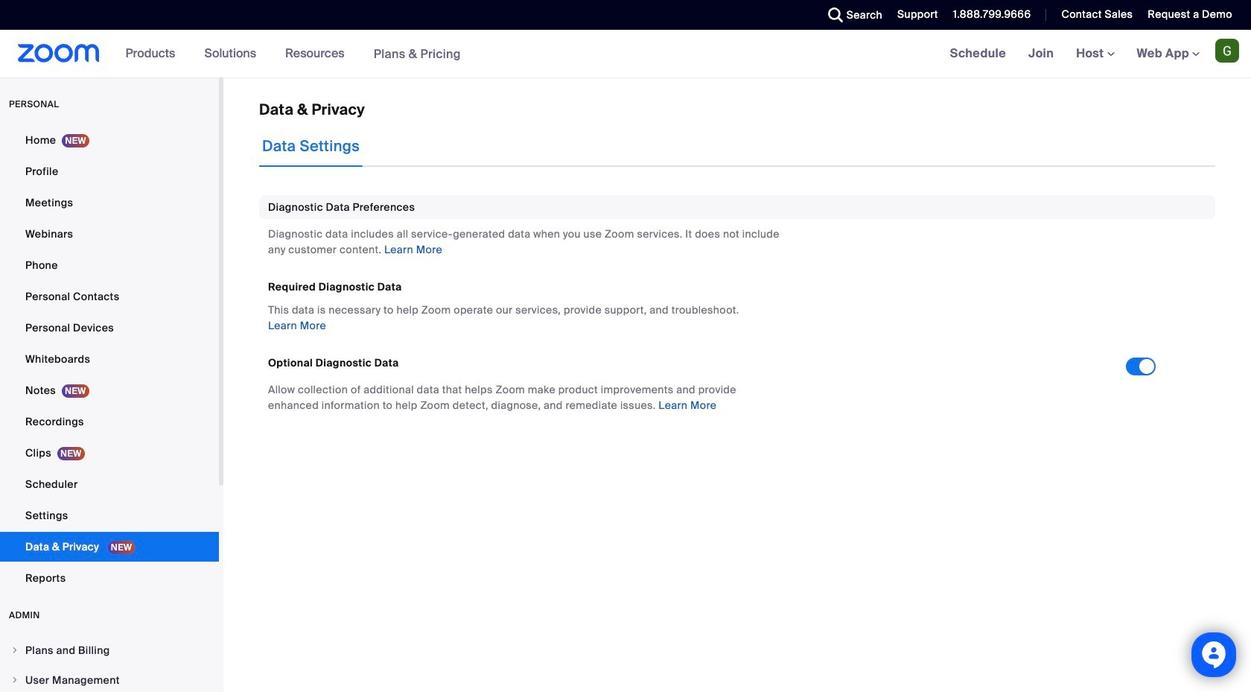 Task type: describe. For each thing, give the bounding box(es) containing it.
product information navigation
[[114, 30, 472, 78]]

zoom logo image
[[18, 44, 100, 63]]

2 menu item from the top
[[0, 666, 219, 692]]

meetings navigation
[[939, 30, 1252, 78]]

profile picture image
[[1216, 39, 1240, 63]]



Task type: locate. For each thing, give the bounding box(es) containing it.
personal menu menu
[[0, 125, 219, 595]]

banner
[[0, 30, 1252, 78]]

right image
[[10, 646, 19, 655]]

admin menu menu
[[0, 636, 219, 692]]

right image
[[10, 676, 19, 685]]

1 menu item from the top
[[0, 636, 219, 665]]

tab
[[259, 125, 363, 167]]

0 vertical spatial menu item
[[0, 636, 219, 665]]

menu item
[[0, 636, 219, 665], [0, 666, 219, 692]]

1 vertical spatial menu item
[[0, 666, 219, 692]]



Task type: vqa. For each thing, say whether or not it's contained in the screenshot.
right "icon"
yes



